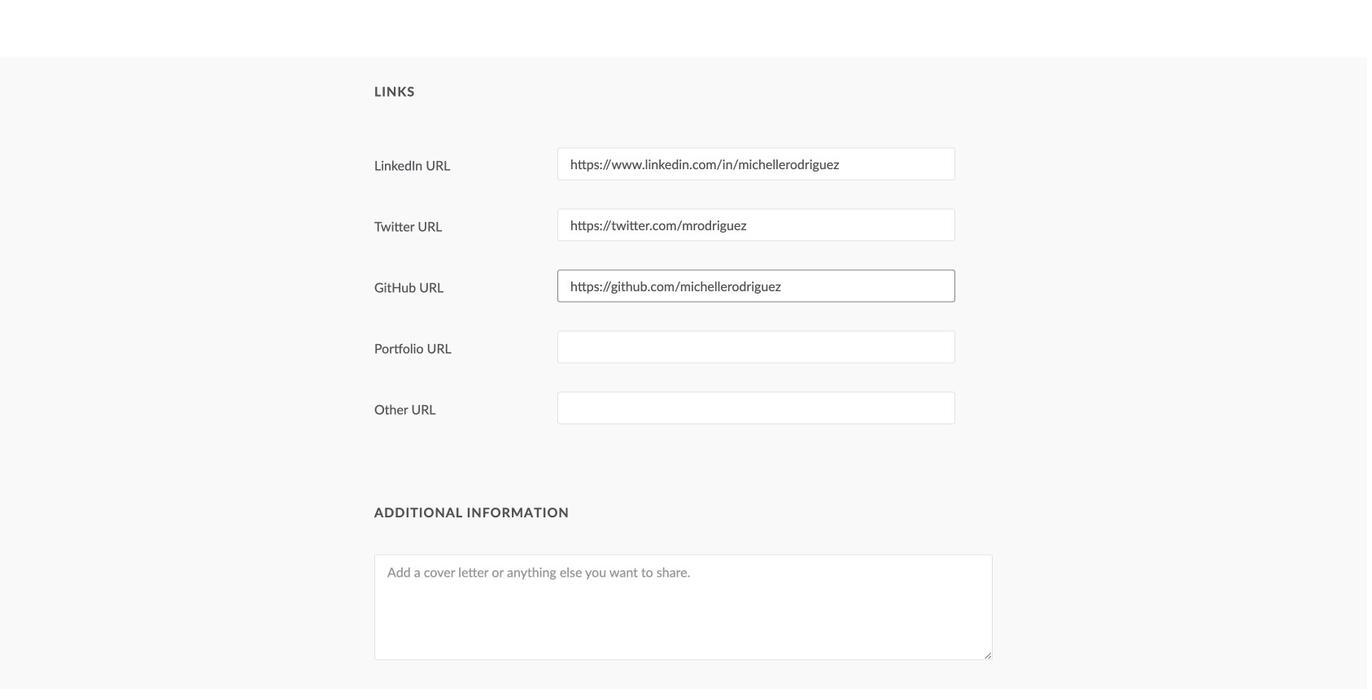 Task type: describe. For each thing, give the bounding box(es) containing it.
Add a cover letter or anything else you want to share. text field
[[374, 555, 993, 661]]



Task type: vqa. For each thing, say whether or not it's contained in the screenshot.
nuvoair logo
no



Task type: locate. For each thing, give the bounding box(es) containing it.
None text field
[[558, 0, 956, 3], [558, 148, 956, 180], [558, 209, 956, 241], [558, 331, 956, 364], [558, 392, 956, 425], [558, 0, 956, 3], [558, 148, 956, 180], [558, 209, 956, 241], [558, 331, 956, 364], [558, 392, 956, 425]]

None text field
[[558, 270, 956, 302]]



